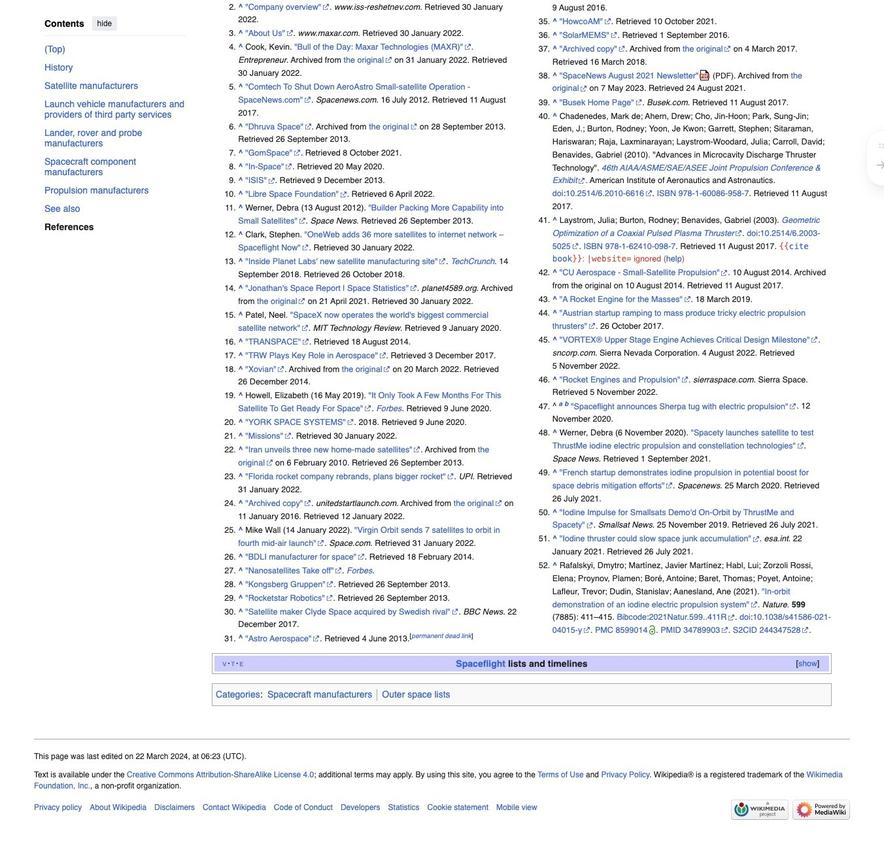 Task type: locate. For each thing, give the bounding box(es) containing it.
footer
[[34, 739, 850, 824]]

wikimedia foundation image
[[731, 800, 789, 820]]



Task type: vqa. For each thing, say whether or not it's contained in the screenshot.
the rightmost list
no



Task type: describe. For each thing, give the bounding box(es) containing it.
powered by mediawiki image
[[793, 800, 850, 820]]



